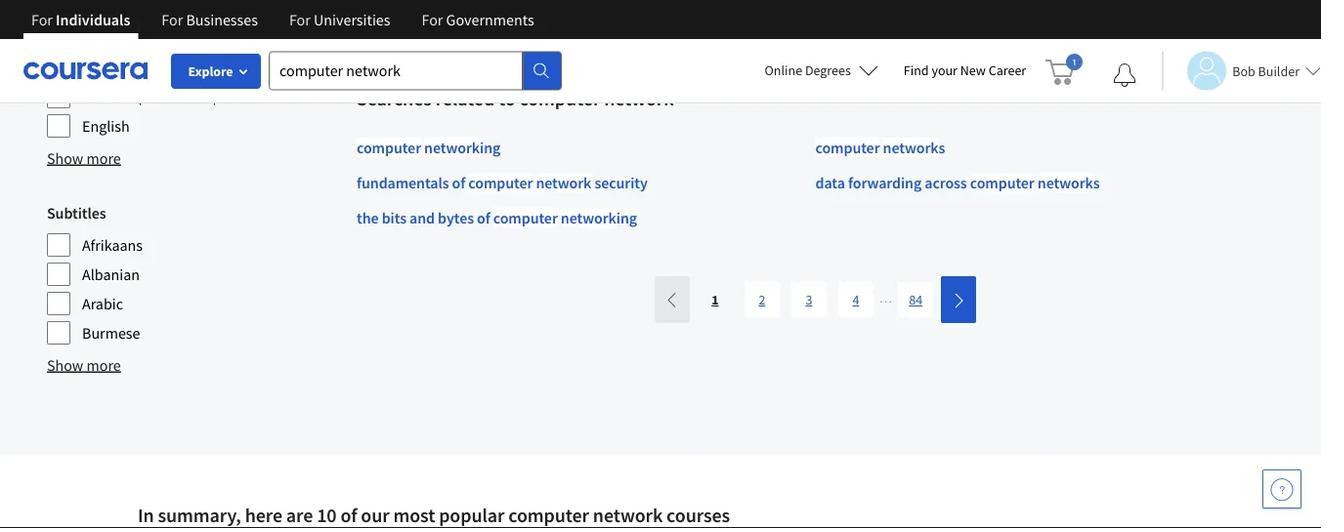 Task type: locate. For each thing, give the bounding box(es) containing it.
1 vertical spatial show more
[[47, 356, 121, 375]]

1 vertical spatial ing
[[617, 208, 637, 228]]

1 vertical spatial chinese
[[82, 87, 134, 106]]

for left governments
[[422, 10, 443, 29]]

arabic up coursera image
[[82, 28, 123, 48]]

1 show more from the top
[[47, 148, 121, 168]]

What do you want to learn? text field
[[269, 51, 523, 90]]

forwarding
[[848, 173, 922, 193]]

0 vertical spatial show
[[47, 148, 83, 168]]

network
[[604, 87, 674, 111], [424, 138, 480, 158], [883, 138, 939, 158], [536, 173, 592, 193], [1038, 173, 1094, 193], [561, 208, 617, 228], [593, 504, 663, 528]]

chinese for chinese (china)
[[82, 57, 134, 77]]

builder
[[1259, 62, 1300, 80]]

0 vertical spatial arabic
[[82, 28, 123, 48]]

language group
[[47, 0, 345, 139]]

1 show from the top
[[47, 148, 83, 168]]

computer right across
[[970, 173, 1035, 193]]

84 link
[[899, 283, 934, 318]]

show
[[47, 148, 83, 168], [47, 356, 83, 375]]

computer network s
[[816, 138, 946, 158]]

2 link
[[745, 283, 780, 318]]

1 vertical spatial more
[[87, 356, 121, 375]]

bits
[[382, 208, 407, 228]]

english
[[82, 116, 130, 136]]

here
[[245, 504, 282, 528]]

1 vertical spatial of
[[477, 208, 490, 228]]

2 chinese from the top
[[82, 87, 134, 106]]

1 horizontal spatial s
[[1094, 173, 1100, 193]]

network ing
[[424, 138, 501, 158]]

for for businesses
[[162, 10, 183, 29]]

computer down network ing
[[469, 173, 533, 193]]

arabic down albanian on the left
[[82, 294, 123, 314]]

computer up the fundamentals
[[357, 138, 421, 158]]

chinese up english
[[82, 87, 134, 106]]

for for universities
[[289, 10, 311, 29]]

…
[[880, 290, 893, 307]]

degrees
[[805, 62, 851, 79]]

0 horizontal spatial ing
[[480, 138, 501, 158]]

for
[[31, 10, 53, 29], [162, 10, 183, 29], [289, 10, 311, 29], [422, 10, 443, 29]]

the bits
[[357, 208, 407, 228]]

for up (china)
[[162, 10, 183, 29]]

chinese
[[82, 57, 134, 77], [82, 87, 134, 106]]

the
[[357, 208, 379, 228]]

governments
[[446, 10, 534, 29]]

show more button down the burmese at the left
[[47, 354, 121, 377]]

2 arabic from the top
[[82, 294, 123, 314]]

find your new career link
[[894, 59, 1036, 83]]

data
[[816, 173, 845, 193]]

ing up 'fundamentals of computer network security'
[[480, 138, 501, 158]]

1 arabic from the top
[[82, 28, 123, 48]]

None search field
[[269, 51, 562, 90]]

ing
[[480, 138, 501, 158], [617, 208, 637, 228]]

career
[[989, 62, 1027, 79]]

3 for from the left
[[289, 10, 311, 29]]

across
[[925, 173, 967, 193]]

show more button
[[47, 146, 121, 170], [47, 354, 121, 377]]

1 more from the top
[[87, 148, 121, 168]]

next page image
[[951, 293, 967, 309]]

0 vertical spatial chinese
[[82, 57, 134, 77]]

computer
[[520, 87, 600, 111], [357, 138, 421, 158], [816, 138, 880, 158], [469, 173, 533, 193], [970, 173, 1035, 193], [493, 208, 558, 228], [509, 504, 589, 528]]

more
[[87, 148, 121, 168], [87, 356, 121, 375]]

1 chinese from the top
[[82, 57, 134, 77]]

s
[[939, 138, 946, 158], [1094, 173, 1100, 193]]

1 vertical spatial show more button
[[47, 354, 121, 377]]

bob
[[1233, 62, 1256, 80]]

chinese for chinese (traditional)
[[82, 87, 134, 106]]

chinese (china)
[[82, 57, 184, 77]]

arabic inside the subtitles group
[[82, 294, 123, 314]]

show more for english
[[47, 148, 121, 168]]

show more down english
[[47, 148, 121, 168]]

0 vertical spatial of
[[452, 173, 466, 193]]

chinese down 'individuals'
[[82, 57, 134, 77]]

universities
[[314, 10, 391, 29]]

2 vertical spatial of
[[341, 504, 357, 528]]

more down the burmese at the left
[[87, 356, 121, 375]]

ing down security in the top of the page
[[617, 208, 637, 228]]

arabic
[[82, 28, 123, 48], [82, 294, 123, 314]]

1 show more button from the top
[[47, 146, 121, 170]]

computer down 'fundamentals of computer network security'
[[493, 208, 558, 228]]

show for english
[[47, 148, 83, 168]]

2 show more button from the top
[[47, 354, 121, 377]]

2 for from the left
[[162, 10, 183, 29]]

show down english
[[47, 148, 83, 168]]

0 horizontal spatial of
[[341, 504, 357, 528]]

for left universities on the left of the page
[[289, 10, 311, 29]]

our
[[361, 504, 390, 528]]

1 horizontal spatial of
[[452, 173, 466, 193]]

4 for from the left
[[422, 10, 443, 29]]

2 more from the top
[[87, 356, 121, 375]]

show more button down english
[[47, 146, 121, 170]]

of up bytes
[[452, 173, 466, 193]]

0 vertical spatial show more button
[[47, 146, 121, 170]]

1 vertical spatial arabic
[[82, 294, 123, 314]]

1 vertical spatial show
[[47, 356, 83, 375]]

for businesses
[[162, 10, 258, 29]]

2 show more from the top
[[47, 356, 121, 375]]

of computer network ing
[[477, 208, 637, 228]]

1 horizontal spatial ing
[[617, 208, 637, 228]]

of right 10
[[341, 504, 357, 528]]

show down the burmese at the left
[[47, 356, 83, 375]]

of
[[452, 173, 466, 193], [477, 208, 490, 228], [341, 504, 357, 528]]

courses
[[667, 504, 730, 528]]

(china)
[[137, 57, 184, 77]]

for universities
[[289, 10, 391, 29]]

more down english
[[87, 148, 121, 168]]

3 link
[[792, 283, 827, 318]]

2 show from the top
[[47, 356, 83, 375]]

show more down the burmese at the left
[[47, 356, 121, 375]]

chinese (traditional)
[[82, 87, 218, 106]]

show more
[[47, 148, 121, 168], [47, 356, 121, 375]]

0 vertical spatial more
[[87, 148, 121, 168]]

subtitles group
[[47, 201, 345, 346]]

1 for from the left
[[31, 10, 53, 29]]

in summary, here are 10 of our most popular computer network courses
[[138, 504, 730, 528]]

new
[[961, 62, 986, 79]]

of right bytes
[[477, 208, 490, 228]]

for left 'individuals'
[[31, 10, 53, 29]]

online degrees
[[765, 62, 851, 79]]

0 vertical spatial show more
[[47, 148, 121, 168]]

page navigation navigation
[[653, 277, 979, 324]]

0 vertical spatial s
[[939, 138, 946, 158]]



Task type: describe. For each thing, give the bounding box(es) containing it.
(traditional)
[[137, 87, 218, 106]]

data forwarding across computer network s
[[816, 173, 1100, 193]]

albanian
[[82, 265, 140, 284]]

help center image
[[1271, 478, 1294, 501]]

online degrees button
[[749, 49, 894, 92]]

bytes
[[438, 208, 474, 228]]

searches related to computer network
[[357, 87, 674, 111]]

related
[[436, 87, 495, 111]]

fundamentals
[[357, 173, 449, 193]]

fundamentals of computer network security
[[357, 173, 648, 193]]

0 vertical spatial ing
[[480, 138, 501, 158]]

show more button for burmese
[[47, 354, 121, 377]]

84
[[909, 292, 923, 309]]

bob builder button
[[1163, 51, 1322, 90]]

find
[[904, 62, 929, 79]]

summary,
[[158, 504, 241, 528]]

searches
[[357, 87, 432, 111]]

online
[[765, 62, 803, 79]]

for for governments
[[422, 10, 443, 29]]

security
[[595, 173, 648, 193]]

10
[[317, 504, 337, 528]]

in
[[138, 504, 154, 528]]

are
[[286, 504, 313, 528]]

subtitles
[[47, 203, 106, 223]]

more for burmese
[[87, 356, 121, 375]]

popular
[[439, 504, 505, 528]]

businesses
[[186, 10, 258, 29]]

for individuals
[[31, 10, 130, 29]]

more for english
[[87, 148, 121, 168]]

computer right popular at left
[[509, 504, 589, 528]]

find your new career
[[904, 62, 1027, 79]]

coursera image
[[23, 55, 148, 86]]

show notifications image
[[1114, 64, 1137, 87]]

burmese
[[82, 323, 140, 343]]

2 horizontal spatial of
[[477, 208, 490, 228]]

shopping cart: 1 item image
[[1046, 54, 1083, 85]]

previous page image
[[665, 293, 680, 309]]

for for individuals
[[31, 10, 53, 29]]

computer right to
[[520, 87, 600, 111]]

banner navigation
[[16, 0, 550, 39]]

afrikaans
[[82, 235, 143, 255]]

to
[[499, 87, 516, 111]]

4 link
[[839, 283, 874, 318]]

for governments
[[422, 10, 534, 29]]

0 horizontal spatial s
[[939, 138, 946, 158]]

show more for burmese
[[47, 356, 121, 375]]

2
[[759, 292, 766, 309]]

4
[[853, 292, 860, 309]]

bob builder
[[1233, 62, 1300, 80]]

most
[[393, 504, 435, 528]]

and
[[410, 208, 435, 228]]

show more button for english
[[47, 146, 121, 170]]

explore
[[188, 63, 233, 80]]

computer up data
[[816, 138, 880, 158]]

explore button
[[171, 54, 261, 89]]

individuals
[[56, 10, 130, 29]]

your
[[932, 62, 958, 79]]

1 vertical spatial s
[[1094, 173, 1100, 193]]

3
[[806, 292, 813, 309]]

show for burmese
[[47, 356, 83, 375]]

arabic inside language group
[[82, 28, 123, 48]]



Task type: vqa. For each thing, say whether or not it's contained in the screenshot.
have
no



